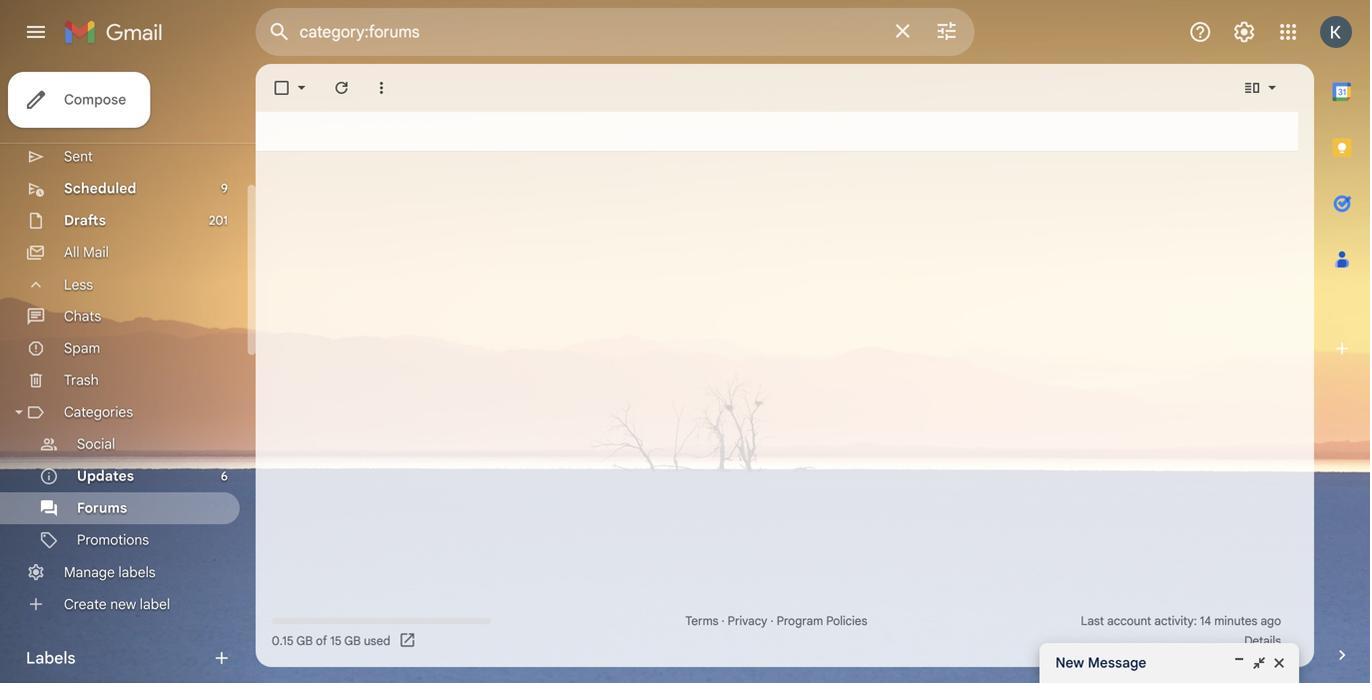 Task type: describe. For each thing, give the bounding box(es) containing it.
policies
[[827, 614, 868, 629]]

manage labels link
[[64, 564, 156, 581]]

updates
[[77, 468, 134, 485]]

mail
[[83, 244, 109, 261]]

promotions
[[77, 532, 149, 549]]

all mail link
[[64, 244, 109, 261]]

toggle split pane mode image
[[1243, 78, 1263, 98]]

9
[[221, 181, 228, 196]]

labels navigation
[[0, 13, 256, 683]]

14
[[1201, 614, 1212, 629]]

close image
[[1272, 655, 1288, 671]]

more image
[[372, 78, 392, 98]]

spam link
[[64, 340, 100, 357]]

clear search image
[[883, 11, 923, 51]]

all
[[64, 244, 79, 261]]

trash
[[64, 372, 99, 389]]

15
[[330, 634, 342, 649]]

categories
[[64, 404, 133, 421]]

2 · from the left
[[771, 614, 774, 629]]

all mail
[[64, 244, 109, 261]]

chats link
[[64, 308, 101, 325]]

search mail image
[[262, 14, 298, 50]]

last
[[1081, 614, 1105, 629]]

activity:
[[1155, 614, 1197, 629]]

terms link
[[686, 614, 719, 629]]

labels
[[26, 648, 76, 668]]

minimize image
[[1232, 655, 1248, 671]]

main menu image
[[24, 20, 48, 44]]

0.15 gb of 15 gb used
[[272, 634, 391, 649]]

pop out image
[[1252, 655, 1268, 671]]

details link
[[1245, 634, 1282, 649]]

drafts link
[[64, 212, 106, 229]]

manage
[[64, 564, 115, 581]]

settings image
[[1233, 20, 1257, 44]]

used
[[364, 634, 391, 649]]

updates link
[[77, 468, 134, 485]]

less button
[[0, 269, 240, 301]]

refresh image
[[332, 78, 352, 98]]

terms
[[686, 614, 719, 629]]

less
[[64, 276, 93, 293]]



Task type: vqa. For each thing, say whether or not it's contained in the screenshot.
15
yes



Task type: locate. For each thing, give the bounding box(es) containing it.
compose
[[64, 91, 126, 108]]

social link
[[77, 436, 115, 453]]

privacy
[[728, 614, 768, 629]]

social
[[77, 436, 115, 453]]

spam
[[64, 340, 100, 357]]

chats
[[64, 308, 101, 325]]

None search field
[[256, 8, 975, 56]]

Search mail text field
[[300, 22, 879, 42]]

advanced search options image
[[927, 11, 967, 51]]

sent link
[[64, 148, 93, 165]]

·
[[722, 614, 725, 629], [771, 614, 774, 629]]

main content
[[256, 64, 1315, 667]]

· right privacy
[[771, 614, 774, 629]]

2 gb from the left
[[344, 634, 361, 649]]

create
[[64, 596, 107, 613]]

manage labels
[[64, 564, 156, 581]]

main content containing terms
[[256, 64, 1315, 667]]

ago
[[1261, 614, 1282, 629]]

gb left of at the bottom of the page
[[296, 634, 313, 649]]

1 horizontal spatial gb
[[344, 634, 361, 649]]

support image
[[1189, 20, 1213, 44]]

follow link to manage storage image
[[399, 631, 419, 651]]

gmail image
[[64, 12, 173, 52]]

0 horizontal spatial gb
[[296, 634, 313, 649]]

gb
[[296, 634, 313, 649], [344, 634, 361, 649]]

label
[[140, 596, 170, 613]]

of
[[316, 634, 327, 649]]

0.15
[[272, 634, 294, 649]]

tab list
[[1315, 64, 1371, 611]]

1 gb from the left
[[296, 634, 313, 649]]

privacy link
[[728, 614, 768, 629]]

account
[[1108, 614, 1152, 629]]

minutes
[[1215, 614, 1258, 629]]

program
[[777, 614, 824, 629]]

201
[[209, 213, 228, 228]]

trash link
[[64, 372, 99, 389]]

program policies link
[[777, 614, 868, 629]]

6
[[221, 469, 228, 484]]

labels heading
[[26, 648, 212, 668]]

create new label
[[64, 596, 170, 613]]

labels
[[118, 564, 156, 581]]

footer
[[256, 611, 1299, 651]]

terms · privacy · program policies
[[686, 614, 868, 629]]

promotions link
[[77, 532, 149, 549]]

1 · from the left
[[722, 614, 725, 629]]

· right terms link
[[722, 614, 725, 629]]

compose button
[[8, 72, 150, 128]]

forums link
[[77, 500, 127, 517]]

scheduled link
[[64, 180, 136, 197]]

forums
[[77, 500, 127, 517]]

gb right 15
[[344, 634, 361, 649]]

0 horizontal spatial ·
[[722, 614, 725, 629]]

1 horizontal spatial ·
[[771, 614, 774, 629]]

sent
[[64, 148, 93, 165]]

footer containing terms
[[256, 611, 1299, 651]]

None checkbox
[[272, 78, 292, 98]]

new
[[110, 596, 136, 613]]

create new label link
[[64, 596, 170, 613]]

last account activity: 14 minutes ago details
[[1081, 614, 1282, 649]]

details
[[1245, 634, 1282, 649]]

scheduled
[[64, 180, 136, 197]]

drafts
[[64, 212, 106, 229]]

categories link
[[64, 404, 133, 421]]



